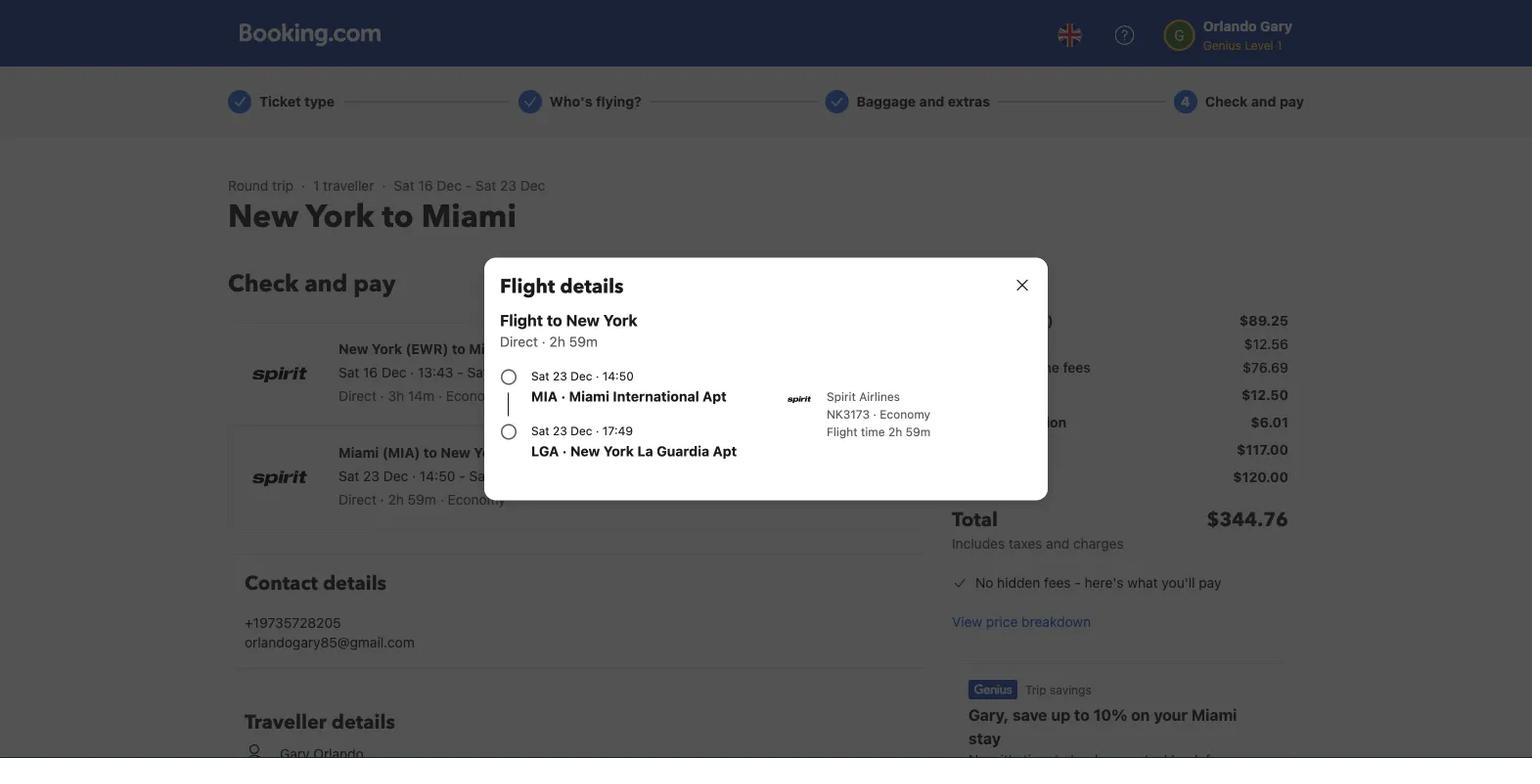 Task type: locate. For each thing, give the bounding box(es) containing it.
miami inside "miami (mia) to new york (lga) sat 23 dec · 14:50 - sat 23 dec · 17:49 direct · 2h 59m · economy"
[[339, 445, 379, 461]]

flexible ticket cell
[[952, 387, 1046, 403]]

3h
[[388, 388, 404, 404]]

ticket inside cell
[[952, 313, 994, 329]]

economy inside "miami (mia) to new york (lga) sat 23 dec · 14:50 - sat 23 dec · 17:49 direct · 2h 59m · economy"
[[448, 492, 506, 508]]

$76.69
[[1243, 360, 1289, 376]]

contact details
[[245, 571, 387, 597]]

2h
[[549, 334, 566, 350], [549, 334, 566, 350], [889, 425, 903, 439], [889, 425, 903, 439], [388, 492, 404, 508]]

16 right 13:43
[[492, 365, 507, 381]]

0 horizontal spatial check
[[228, 268, 299, 300]]

1 vertical spatial fees
[[1044, 575, 1071, 591]]

total includes taxes and charges
[[952, 507, 1124, 552]]

economy
[[446, 388, 504, 404], [880, 408, 931, 421], [880, 408, 931, 421], [448, 492, 506, 508]]

0 horizontal spatial (mia)
[[382, 445, 420, 461]]

16 left 13:43
[[363, 365, 378, 381]]

airline
[[1020, 360, 1060, 376]]

0 horizontal spatial ticket
[[259, 93, 301, 110]]

to inside the round trip · 1 traveller · sat 16 dec - sat 23 dec new york to miami
[[382, 196, 414, 238]]

(ewr)
[[406, 341, 449, 357]]

1 horizontal spatial check and pay
[[1205, 93, 1304, 110]]

new
[[228, 196, 299, 238], [566, 311, 600, 330], [566, 311, 600, 330], [339, 341, 368, 357], [570, 443, 600, 459], [570, 443, 600, 459], [441, 445, 471, 461]]

breakdown
[[1022, 614, 1091, 630]]

booking.com logo image
[[240, 23, 381, 46], [240, 23, 381, 46]]

la
[[637, 443, 653, 459], [637, 443, 653, 459]]

sat
[[394, 178, 415, 194], [476, 178, 496, 194], [339, 365, 359, 381], [467, 365, 488, 381], [531, 369, 550, 383], [531, 369, 550, 383], [531, 424, 550, 438], [531, 424, 550, 438], [339, 468, 359, 484], [469, 468, 490, 484]]

miami inside gary, save up to 10% on your miami stay
[[1192, 706, 1237, 725]]

fees
[[1063, 360, 1091, 376], [1044, 575, 1071, 591]]

spirit airlines image
[[252, 347, 307, 402], [788, 388, 811, 412], [252, 451, 307, 506]]

6 row from the top
[[952, 491, 1289, 562]]

time
[[861, 425, 885, 439], [861, 425, 885, 439]]

check
[[1205, 93, 1248, 110], [228, 268, 299, 300]]

flight
[[500, 274, 555, 300], [500, 274, 555, 300], [500, 311, 543, 330], [500, 311, 543, 330], [827, 425, 858, 439], [827, 425, 858, 439]]

who's flying?
[[550, 93, 642, 110]]

1 horizontal spatial pay
[[1199, 575, 1222, 591]]

flight details dialog
[[461, 234, 1072, 524], [461, 234, 1072, 524]]

york inside "miami (mia) to new york (lga) sat 23 dec · 14:50 - sat 23 dec · 17:49 direct · 2h 59m · economy"
[[474, 445, 504, 461]]

(mia) up 16:57
[[513, 341, 551, 357]]

16:57
[[547, 365, 582, 381]]

and up flexible ticket on the right bottom of page
[[993, 360, 1017, 376]]

travel
[[952, 414, 993, 431]]

ticket left (1
[[952, 313, 994, 329]]

$12.50 cell
[[1242, 386, 1289, 405]]

direct inside new york (ewr) to miami (mia) sat 16 dec · 13:43 - sat 16 dec · 16:57 direct · 3h 14m · economy
[[339, 388, 377, 404]]

dec
[[437, 178, 462, 194], [520, 178, 545, 194], [382, 365, 407, 381], [510, 365, 535, 381], [571, 369, 592, 383], [571, 369, 592, 383], [571, 424, 592, 438], [571, 424, 592, 438], [383, 468, 408, 484], [514, 468, 539, 484]]

nk3173
[[827, 408, 870, 421], [827, 408, 870, 421]]

-
[[466, 178, 472, 194], [457, 365, 464, 381], [459, 468, 466, 484], [1075, 575, 1081, 591]]

traveller details
[[245, 709, 395, 736]]

view price breakdown element
[[952, 613, 1091, 632]]

orlandogary85@gmail.com
[[245, 635, 415, 651]]

pay
[[1280, 93, 1304, 110], [354, 268, 396, 300], [1199, 575, 1222, 591]]

row
[[952, 307, 1289, 335], [952, 358, 1289, 382], [952, 382, 1289, 409], [952, 409, 1289, 436], [952, 436, 1289, 464], [952, 491, 1289, 562]]

stay
[[969, 730, 1001, 748]]

1 horizontal spatial (mia)
[[513, 341, 551, 357]]

(mia)
[[513, 341, 551, 357], [382, 445, 420, 461]]

13:43
[[418, 365, 454, 381]]

taxes
[[952, 360, 989, 376]]

1 vertical spatial (mia)
[[382, 445, 420, 461]]

ticket
[[1008, 387, 1046, 403]]

spirit airlines nk3173 · economy flight time 2h 59m
[[827, 390, 931, 439], [827, 390, 931, 439]]

new inside the round trip · 1 traveller · sat 16 dec - sat 23 dec new york to miami
[[228, 196, 299, 238]]

new york (ewr) to miami (mia) sat 16 dec · 13:43 - sat 16 dec · 16:57 direct · 3h 14m · economy
[[339, 341, 582, 404]]

baggage and extras
[[857, 93, 990, 110]]

2 row from the top
[[952, 358, 1289, 382]]

0 vertical spatial pay
[[1280, 93, 1304, 110]]

$344.76 cell
[[1207, 507, 1289, 554]]

(1
[[997, 313, 1010, 329]]

+19735728205
[[245, 615, 341, 631]]

$120.00
[[1233, 469, 1289, 485]]

row containing ticket (1 adult)
[[952, 307, 1289, 335]]

mia
[[531, 389, 558, 405], [531, 389, 558, 405]]

2 horizontal spatial pay
[[1280, 93, 1304, 110]]

your
[[1154, 706, 1188, 725]]

1 vertical spatial ticket
[[952, 313, 994, 329]]

1 horizontal spatial check
[[1205, 93, 1248, 110]]

17:49 inside "miami (mia) to new york (lga) sat 23 dec · 14:50 - sat 23 dec · 17:49 direct · 2h 59m · economy"
[[550, 468, 585, 484]]

table
[[952, 307, 1289, 562]]

(mia) inside new york (ewr) to miami (mia) sat 16 dec · 13:43 - sat 16 dec · 16:57 direct · 3h 14m · economy
[[513, 341, 551, 357]]

flight to new york direct · 2h 59m
[[500, 311, 638, 350], [500, 311, 638, 350]]

new inside new york (ewr) to miami (mia) sat 16 dec · 13:43 - sat 16 dec · 16:57 direct · 3h 14m · economy
[[339, 341, 368, 357]]

$89.25 cell
[[1240, 311, 1289, 331]]

includes
[[952, 536, 1005, 552]]

ticket for ticket type
[[259, 93, 301, 110]]

4 row from the top
[[952, 409, 1289, 436]]

(mia) down 3h on the left bottom
[[382, 445, 420, 461]]

·
[[301, 178, 305, 194], [382, 178, 386, 194], [542, 334, 546, 350], [542, 334, 546, 350], [410, 365, 414, 381], [539, 365, 543, 381], [596, 369, 599, 383], [596, 369, 599, 383], [380, 388, 384, 404], [438, 388, 442, 404], [561, 389, 566, 405], [561, 389, 566, 405], [873, 408, 877, 421], [873, 408, 877, 421], [596, 424, 599, 438], [596, 424, 599, 438], [562, 443, 567, 459], [562, 443, 567, 459], [412, 468, 416, 484], [543, 468, 547, 484], [380, 492, 384, 508], [440, 492, 444, 508]]

extras
[[948, 93, 990, 110]]

and
[[920, 93, 945, 110], [1251, 93, 1277, 110], [305, 268, 348, 300], [993, 360, 1017, 376], [1046, 536, 1070, 552]]

0 vertical spatial (mia)
[[513, 341, 551, 357]]

charges
[[1074, 536, 1124, 552]]

adult)
[[1013, 313, 1054, 329]]

14m
[[408, 388, 435, 404]]

spirit airlines image for spirit airlines nk3173 · economy flight time 2h 59m
[[788, 388, 811, 412]]

new inside "miami (mia) to new york (lga) sat 23 dec · 14:50 - sat 23 dec · 17:49 direct · 2h 59m · economy"
[[441, 445, 471, 461]]

gary, save up to 10% on your miami stay
[[969, 706, 1237, 748]]

and left extras
[[920, 93, 945, 110]]

(mia) inside "miami (mia) to new york (lga) sat 23 dec · 14:50 - sat 23 dec · 17:49 direct · 2h 59m · economy"
[[382, 445, 420, 461]]

to inside gary, save up to 10% on your miami stay
[[1074, 706, 1090, 725]]

fees right 'airline'
[[1063, 360, 1091, 376]]

0 vertical spatial fees
[[1063, 360, 1091, 376]]

16 inside the round trip · 1 traveller · sat 16 dec - sat 23 dec new york to miami
[[418, 178, 433, 194]]

14:50 inside "miami (mia) to new york (lga) sat 23 dec · 14:50 - sat 23 dec · 17:49 direct · 2h 59m · economy"
[[420, 468, 456, 484]]

0 horizontal spatial check and pay
[[228, 268, 396, 300]]

york inside the round trip · 1 traveller · sat 16 dec - sat 23 dec new york to miami
[[306, 196, 374, 238]]

1 horizontal spatial ticket
[[952, 313, 994, 329]]

to inside new york (ewr) to miami (mia) sat 16 dec · 13:43 - sat 16 dec · 16:57 direct · 3h 14m · economy
[[452, 341, 466, 357]]

taxes and airline fees
[[952, 360, 1091, 376]]

check and pay
[[1205, 93, 1304, 110], [228, 268, 396, 300]]

to
[[382, 196, 414, 238], [547, 311, 562, 330], [547, 311, 562, 330], [452, 341, 466, 357], [424, 445, 437, 461], [1074, 706, 1090, 725]]

fees right the hidden
[[1044, 575, 1071, 591]]

miami
[[421, 196, 517, 238], [469, 341, 510, 357], [569, 389, 610, 405], [569, 389, 610, 405], [339, 445, 379, 461], [1192, 706, 1237, 725]]

seat selection cell
[[952, 440, 1048, 460]]

16
[[418, 178, 433, 194], [363, 365, 378, 381], [492, 365, 507, 381]]

1 vertical spatial pay
[[354, 268, 396, 300]]

direct
[[500, 334, 538, 350], [500, 334, 538, 350], [339, 388, 377, 404], [339, 492, 377, 508]]

sat 23 dec · 17:49 lga · new york la guardia apt
[[531, 424, 737, 459], [531, 424, 737, 459]]

airlines
[[859, 390, 900, 404], [859, 390, 900, 404]]

and right the taxes
[[1046, 536, 1070, 552]]

gary,
[[969, 706, 1009, 725]]

16 right traveller
[[418, 178, 433, 194]]

total cell
[[952, 507, 1124, 554]]

miami inside the round trip · 1 traveller · sat 16 dec - sat 23 dec new york to miami
[[421, 196, 517, 238]]

0 horizontal spatial 16
[[363, 365, 378, 381]]

3 row from the top
[[952, 382, 1289, 409]]

contact
[[245, 571, 318, 597]]

59m
[[569, 334, 598, 350], [569, 334, 598, 350], [906, 425, 931, 439], [906, 425, 931, 439], [408, 492, 436, 508]]

apt
[[703, 389, 727, 405], [703, 389, 727, 405], [713, 443, 737, 459], [713, 443, 737, 459]]

1 row from the top
[[952, 307, 1289, 335]]

1 vertical spatial check
[[228, 268, 299, 300]]

1 horizontal spatial 16
[[418, 178, 433, 194]]

23
[[500, 178, 517, 194], [553, 369, 567, 383], [553, 369, 567, 383], [553, 424, 567, 438], [553, 424, 567, 438], [363, 468, 380, 484], [494, 468, 510, 484]]

genius image
[[969, 680, 1018, 700], [969, 680, 1018, 700]]

flying?
[[596, 93, 642, 110]]

trip savings
[[1026, 683, 1092, 697]]

0 vertical spatial ticket
[[259, 93, 301, 110]]

sat 23 dec · 17:49 lga · new york la guardia apt for spirit airlines image associated with spirit airlines nk3173 · economy flight time 2h 59m
[[531, 424, 737, 459]]

flight details
[[500, 274, 624, 300], [500, 274, 624, 300]]

23 inside the round trip · 1 traveller · sat 16 dec - sat 23 dec new york to miami
[[500, 178, 517, 194]]

miami inside new york (ewr) to miami (mia) sat 16 dec · 13:43 - sat 16 dec · 16:57 direct · 3h 14m · economy
[[469, 341, 510, 357]]

flexible
[[952, 387, 1004, 403]]

5 row from the top
[[952, 436, 1289, 464]]

view price breakdown link
[[952, 613, 1091, 632]]

details
[[560, 274, 624, 300], [560, 274, 624, 300], [323, 571, 387, 597], [332, 709, 395, 736]]

and inside cell
[[993, 360, 1017, 376]]

sat 23 dec · 17:49 lga · new york la guardia apt for spirit airlines icon
[[531, 424, 737, 459]]

17:49
[[603, 424, 633, 438], [603, 424, 633, 438], [550, 468, 585, 484]]

ticket left type
[[259, 93, 301, 110]]

guardia
[[657, 443, 710, 459], [657, 443, 710, 459]]



Task type: vqa. For each thing, say whether or not it's contained in the screenshot.
breakdown
yes



Task type: describe. For each thing, give the bounding box(es) containing it.
1 vertical spatial check and pay
[[228, 268, 396, 300]]

0 vertical spatial check and pay
[[1205, 93, 1304, 110]]

up
[[1051, 706, 1071, 725]]

protection
[[997, 414, 1067, 431]]

fees inside cell
[[1063, 360, 1091, 376]]

16 for york
[[418, 178, 433, 194]]

on
[[1131, 706, 1150, 725]]

round
[[228, 178, 269, 194]]

$6.01
[[1251, 414, 1289, 431]]

- inside the round trip · 1 traveller · sat 16 dec - sat 23 dec new york to miami
[[466, 178, 472, 194]]

row containing seat selection
[[952, 436, 1289, 464]]

and inside total includes taxes and charges
[[1046, 536, 1070, 552]]

york inside new york (ewr) to miami (mia) sat 16 dec · 13:43 - sat 16 dec · 16:57 direct · 3h 14m · economy
[[372, 341, 402, 357]]

$117.00
[[1237, 442, 1289, 458]]

ticket (1 adult) cell
[[952, 311, 1054, 331]]

$12.56
[[1244, 336, 1289, 352]]

who's
[[550, 93, 593, 110]]

row containing total
[[952, 491, 1289, 562]]

16 for dec
[[363, 365, 378, 381]]

$76.69 cell
[[1243, 358, 1289, 378]]

miami (mia) to new york (lga) sat 23 dec · 14:50 - sat 23 dec · 17:49 direct · 2h 59m · economy
[[339, 445, 585, 508]]

spirit airlines image
[[788, 388, 811, 412]]

spirit airlines image for miami (mia) to new york (lga) sat 23 dec · 14:50 - sat 23 dec · 17:49 direct · 2h 59m · economy
[[252, 451, 307, 506]]

$6.01 cell
[[1251, 413, 1289, 433]]

traveller
[[323, 178, 374, 194]]

2h inside "miami (mia) to new york (lga) sat 23 dec · 14:50 - sat 23 dec · 17:49 direct · 2h 59m · economy"
[[388, 492, 404, 508]]

seat selection
[[952, 442, 1048, 458]]

economy inside new york (ewr) to miami (mia) sat 16 dec · 13:43 - sat 16 dec · 16:57 direct · 3h 14m · economy
[[446, 388, 504, 404]]

row containing taxes and airline fees
[[952, 358, 1289, 382]]

here's
[[1085, 575, 1124, 591]]

$344.76
[[1207, 507, 1289, 534]]

$120.00 cell
[[1233, 468, 1289, 487]]

flexible ticket
[[952, 387, 1046, 403]]

- inside "miami (mia) to new york (lga) sat 23 dec · 14:50 - sat 23 dec · 17:49 direct · 2h 59m · economy"
[[459, 468, 466, 484]]

1
[[313, 178, 319, 194]]

hidden
[[997, 575, 1041, 591]]

view price breakdown
[[952, 614, 1091, 630]]

la for spirit airlines image associated with spirit airlines nk3173 · economy flight time 2h 59m
[[637, 443, 653, 459]]

round trip · 1 traveller · sat 16 dec - sat 23 dec new york to miami
[[228, 178, 545, 238]]

taxes
[[1009, 536, 1043, 552]]

ticket (1 adult)
[[952, 313, 1054, 329]]

2 horizontal spatial 16
[[492, 365, 507, 381]]

seat
[[952, 442, 983, 458]]

$12.50
[[1242, 387, 1289, 403]]

$117.00 cell
[[1237, 440, 1289, 460]]

you'll
[[1162, 575, 1195, 591]]

trip
[[272, 178, 294, 194]]

and down the round trip · 1 traveller · sat 16 dec - sat 23 dec new york to miami
[[305, 268, 348, 300]]

59m inside "miami (mia) to new york (lga) sat 23 dec · 14:50 - sat 23 dec · 17:49 direct · 2h 59m · economy"
[[408, 492, 436, 508]]

la for spirit airlines icon
[[637, 443, 653, 459]]

+19735728205 orlandogary85@gmail.com
[[245, 615, 415, 651]]

baggage
[[857, 93, 916, 110]]

traveller
[[245, 709, 327, 736]]

and right 4 in the top of the page
[[1251, 93, 1277, 110]]

0 vertical spatial check
[[1205, 93, 1248, 110]]

no
[[976, 575, 994, 591]]

10%
[[1094, 706, 1128, 725]]

table containing total
[[952, 307, 1289, 562]]

ticket for ticket (1 adult)
[[952, 313, 994, 329]]

ticket type
[[259, 93, 335, 110]]

taxes and airline fees cell
[[952, 358, 1091, 378]]

- inside new york (ewr) to miami (mia) sat 16 dec · 13:43 - sat 16 dec · 16:57 direct · 3h 14m · economy
[[457, 365, 464, 381]]

travel protection
[[952, 414, 1067, 431]]

view
[[952, 614, 983, 630]]

row containing travel protection
[[952, 409, 1289, 436]]

row containing flexible ticket
[[952, 382, 1289, 409]]

$89.25
[[1240, 313, 1289, 329]]

savings
[[1050, 683, 1092, 697]]

trip
[[1026, 683, 1047, 697]]

type
[[304, 93, 335, 110]]

travel protection cell
[[952, 413, 1067, 433]]

save
[[1013, 706, 1048, 725]]

selection
[[986, 442, 1048, 458]]

price
[[986, 614, 1018, 630]]

to inside "miami (mia) to new york (lga) sat 23 dec · 14:50 - sat 23 dec · 17:49 direct · 2h 59m · economy"
[[424, 445, 437, 461]]

what
[[1128, 575, 1158, 591]]

4
[[1181, 93, 1191, 110]]

no hidden fees - here's what you'll pay
[[976, 575, 1222, 591]]

total
[[952, 507, 998, 534]]

$12.56 cell
[[1244, 335, 1289, 354]]

2 vertical spatial pay
[[1199, 575, 1222, 591]]

0 horizontal spatial pay
[[354, 268, 396, 300]]

(lga)
[[508, 445, 547, 461]]

direct inside "miami (mia) to new york (lga) sat 23 dec · 14:50 - sat 23 dec · 17:49 direct · 2h 59m · economy"
[[339, 492, 377, 508]]



